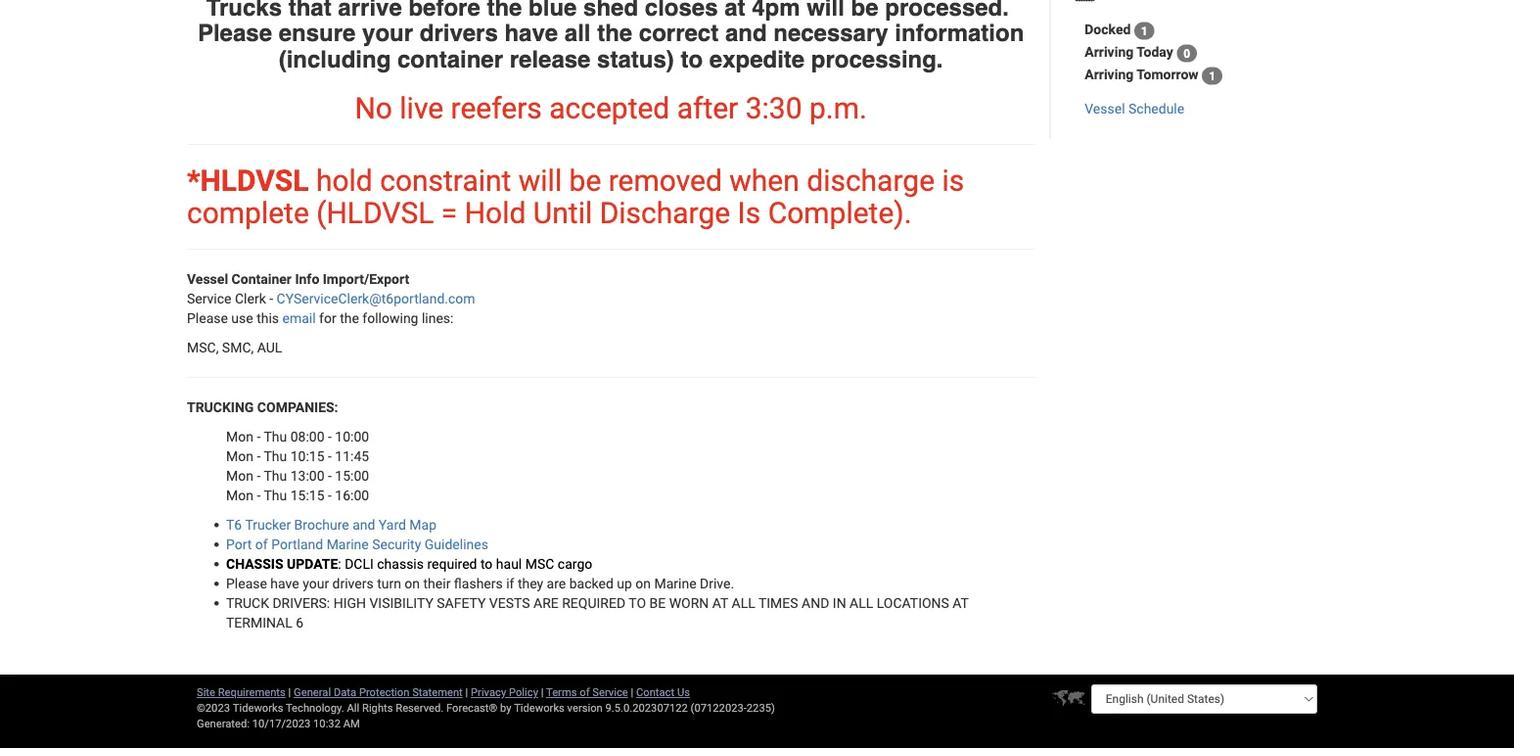 Task type: locate. For each thing, give the bounding box(es) containing it.
4 | from the left
[[631, 686, 634, 699]]

tomorrow
[[1137, 67, 1199, 83]]

please up the msc,
[[187, 310, 228, 326]]

marine up :
[[327, 536, 369, 552]]

0 vertical spatial to
[[681, 46, 703, 73]]

1 horizontal spatial have
[[505, 20, 558, 47]]

arriving down "docked"
[[1085, 44, 1134, 61]]

policy
[[509, 686, 539, 699]]

1 vertical spatial to
[[481, 556, 493, 572]]

container
[[232, 271, 292, 287]]

privacy policy link
[[471, 686, 539, 699]]

the right all
[[597, 20, 633, 47]]

0 vertical spatial drivers
[[420, 20, 498, 47]]

drivers up live
[[420, 20, 498, 47]]

0 vertical spatial be
[[851, 0, 879, 21]]

1 horizontal spatial marine
[[655, 575, 697, 591]]

the inside vessel container info import/export service clerk - cyserviceclerk@t6portland.com please use this email for the following lines:
[[340, 310, 359, 326]]

by
[[500, 701, 512, 714]]

vessel left container
[[187, 271, 228, 287]]

brochure
[[294, 517, 349, 533]]

1 vertical spatial of
[[580, 686, 590, 699]]

1 horizontal spatial the
[[487, 0, 522, 21]]

13:00
[[291, 468, 325, 484]]

0 vertical spatial of
[[255, 536, 268, 552]]

map
[[410, 517, 437, 533]]

1 vertical spatial will
[[519, 163, 562, 198]]

1 right the tomorrow
[[1209, 69, 1216, 83]]

the
[[487, 0, 522, 21], [597, 20, 633, 47], [340, 310, 359, 326]]

trucking companies:
[[187, 399, 338, 415]]

privacy
[[471, 686, 506, 699]]

1
[[1142, 24, 1148, 38], [1209, 69, 1216, 83]]

contact
[[636, 686, 675, 699]]

0 vertical spatial service
[[187, 290, 232, 306]]

2 vertical spatial please
[[226, 575, 267, 591]]

- up trucker
[[257, 487, 261, 503]]

1 horizontal spatial 1
[[1209, 69, 1216, 83]]

2 mon from the top
[[226, 448, 254, 464]]

and up port of portland marine security guidelines link
[[353, 517, 375, 533]]

0 vertical spatial have
[[505, 20, 558, 47]]

docked
[[1085, 22, 1131, 38]]

are
[[547, 575, 566, 591]]

service up use
[[187, 290, 232, 306]]

1 horizontal spatial on
[[636, 575, 651, 591]]

vessel for vessel container info import/export service clerk - cyserviceclerk@t6portland.com please use this email for the following lines:
[[187, 271, 228, 287]]

safety
[[437, 595, 486, 611]]

0 horizontal spatial and
[[353, 517, 375, 533]]

1 vertical spatial vessel
[[187, 271, 228, 287]]

your inside t6 trucker brochure and yard map port of portland marine security guidelines chassis update : dcli chassis required to haul msc cargo please have your drivers turn on their flashers if they are backed up on marine drive. truck drivers: high visibility safety vests are required to be worn at all times and in all locations at terminal 6
[[303, 575, 329, 591]]

all right in
[[850, 595, 874, 611]]

2 arriving from the top
[[1085, 67, 1134, 83]]

vessel schedule link
[[1085, 101, 1185, 117]]

2 all from the left
[[850, 595, 874, 611]]

0 vertical spatial please
[[198, 20, 272, 47]]

msc
[[526, 556, 555, 572]]

0 horizontal spatial be
[[569, 163, 602, 198]]

0 horizontal spatial of
[[255, 536, 268, 552]]

flashers
[[454, 575, 503, 591]]

and inside t6 trucker brochure and yard map port of portland marine security guidelines chassis update : dcli chassis required to haul msc cargo please have your drivers turn on their flashers if they are backed up on marine drive. truck drivers: high visibility safety vests are required to be worn at all times and in all locations at terminal 6
[[353, 517, 375, 533]]

1 horizontal spatial of
[[580, 686, 590, 699]]

removed
[[609, 163, 723, 198]]

after
[[677, 91, 739, 125]]

1 vertical spatial have
[[271, 575, 299, 591]]

1 horizontal spatial your
[[362, 20, 413, 47]]

contact us link
[[636, 686, 690, 699]]

1 vertical spatial arriving
[[1085, 67, 1134, 83]]

to down closes at the left top
[[681, 46, 703, 73]]

is
[[738, 195, 761, 230]]

of down trucker
[[255, 536, 268, 552]]

drivers up high
[[333, 575, 374, 591]]

all down drive.
[[732, 595, 756, 611]]

- left 16:00
[[328, 487, 332, 503]]

general data protection statement link
[[294, 686, 463, 699]]

have left all
[[505, 20, 558, 47]]

the left blue
[[487, 0, 522, 21]]

cyserviceclerk@t6portland.com link
[[277, 290, 476, 306]]

15:00
[[335, 468, 369, 484]]

until
[[534, 195, 593, 230]]

1 vertical spatial please
[[187, 310, 228, 326]]

- right 08:00
[[328, 428, 332, 445]]

| up 9.5.0.202307122
[[631, 686, 634, 699]]

technology.
[[286, 701, 344, 714]]

and
[[802, 595, 830, 611]]

drivers:
[[273, 595, 330, 611]]

marine up worn
[[655, 575, 697, 591]]

the right for
[[340, 310, 359, 326]]

(hldvsl
[[317, 195, 434, 230]]

this
[[257, 310, 279, 326]]

0 horizontal spatial will
[[519, 163, 562, 198]]

all
[[347, 701, 360, 714]]

service inside vessel container info import/export service clerk - cyserviceclerk@t6portland.com please use this email for the following lines:
[[187, 290, 232, 306]]

0 vertical spatial marine
[[327, 536, 369, 552]]

0 vertical spatial arriving
[[1085, 44, 1134, 61]]

aul
[[257, 339, 282, 355]]

1 horizontal spatial and
[[725, 20, 767, 47]]

vessel inside vessel container info import/export service clerk - cyserviceclerk@t6portland.com please use this email for the following lines:
[[187, 271, 228, 287]]

vessel for vessel schedule
[[1085, 101, 1126, 117]]

of inside t6 trucker brochure and yard map port of portland marine security guidelines chassis update : dcli chassis required to haul msc cargo please have your drivers turn on their flashers if they are backed up on marine drive. truck drivers: high visibility safety vests are required to be worn at all times and in all locations at terminal 6
[[255, 536, 268, 552]]

0 horizontal spatial service
[[187, 290, 232, 306]]

please up truck
[[226, 575, 267, 591]]

1 vertical spatial your
[[303, 575, 329, 591]]

thu down trucking companies:
[[264, 428, 287, 445]]

0 vertical spatial your
[[362, 20, 413, 47]]

of inside site requirements | general data protection statement | privacy policy | terms of service | contact us ©2023 tideworks technology. all rights reserved. forecast® by tideworks version 9.5.0.202307122 (07122023-2235) generated: 10/17/2023 10:32 am
[[580, 686, 590, 699]]

vessel
[[1085, 101, 1126, 117], [187, 271, 228, 287]]

will down the reefers
[[519, 163, 562, 198]]

in
[[833, 595, 847, 611]]

drive.
[[700, 575, 735, 591]]

0 horizontal spatial have
[[271, 575, 299, 591]]

1 horizontal spatial at
[[953, 595, 969, 611]]

10:15
[[291, 448, 325, 464]]

1 vertical spatial marine
[[655, 575, 697, 591]]

- down trucking companies:
[[257, 428, 261, 445]]

0 vertical spatial vessel
[[1085, 101, 1126, 117]]

1 on from the left
[[405, 575, 420, 591]]

will inside hold constraint will be removed when discharge is complete (hldvsl = hold until discharge is complete).
[[519, 163, 562, 198]]

1 horizontal spatial will
[[807, 0, 845, 21]]

| up forecast®
[[466, 686, 468, 699]]

11:45
[[335, 448, 369, 464]]

0 horizontal spatial vessel
[[187, 271, 228, 287]]

1 horizontal spatial all
[[850, 595, 874, 611]]

port of portland marine security guidelines link
[[226, 536, 489, 552]]

| up tideworks
[[541, 686, 544, 699]]

08:00
[[291, 428, 325, 445]]

have up drivers:
[[271, 575, 299, 591]]

0 horizontal spatial your
[[303, 575, 329, 591]]

are
[[534, 595, 559, 611]]

thu left the '10:15' at the left bottom of page
[[264, 448, 287, 464]]

1 vertical spatial drivers
[[333, 575, 374, 591]]

security
[[372, 536, 421, 552]]

please
[[198, 20, 272, 47], [187, 310, 228, 326], [226, 575, 267, 591]]

0 horizontal spatial the
[[340, 310, 359, 326]]

0 horizontal spatial marine
[[327, 536, 369, 552]]

please inside t6 trucker brochure and yard map port of portland marine security guidelines chassis update : dcli chassis required to haul msc cargo please have your drivers turn on their flashers if they are backed up on marine drive. truck drivers: high visibility safety vests are required to be worn at all times and in all locations at terminal 6
[[226, 575, 267, 591]]

at down drive.
[[713, 595, 729, 611]]

generated:
[[197, 717, 250, 730]]

trucks
[[206, 0, 282, 21]]

1 thu from the top
[[264, 428, 287, 445]]

be up 'processing.'
[[851, 0, 879, 21]]

1 horizontal spatial to
[[681, 46, 703, 73]]

(07122023-
[[691, 701, 747, 714]]

1 vertical spatial service
[[593, 686, 628, 699]]

cargo
[[558, 556, 593, 572]]

0 horizontal spatial at
[[713, 595, 729, 611]]

0 vertical spatial will
[[807, 0, 845, 21]]

forecast®
[[447, 701, 498, 714]]

1 horizontal spatial drivers
[[420, 20, 498, 47]]

vessel left schedule on the top right of the page
[[1085, 101, 1126, 117]]

backed
[[570, 575, 614, 591]]

=
[[441, 195, 458, 230]]

email link
[[283, 310, 316, 326]]

service up version
[[593, 686, 628, 699]]

0 vertical spatial 1
[[1142, 24, 1148, 38]]

of up version
[[580, 686, 590, 699]]

vessel container info import/export service clerk - cyserviceclerk@t6portland.com please use this email for the following lines:
[[187, 271, 476, 326]]

1 up today
[[1142, 24, 1148, 38]]

today
[[1137, 44, 1174, 61]]

at right "locations" on the right of the page
[[953, 595, 969, 611]]

4 thu from the top
[[264, 487, 287, 503]]

1 vertical spatial be
[[569, 163, 602, 198]]

be down accepted
[[569, 163, 602, 198]]

all
[[732, 595, 756, 611], [850, 595, 874, 611]]

2 horizontal spatial the
[[597, 20, 633, 47]]

blue
[[529, 0, 577, 21]]

thu left the 13:00
[[264, 468, 287, 484]]

1 horizontal spatial be
[[851, 0, 879, 21]]

be inside hold constraint will be removed when discharge is complete (hldvsl = hold until discharge is complete).
[[569, 163, 602, 198]]

0 horizontal spatial drivers
[[333, 575, 374, 591]]

1 horizontal spatial service
[[593, 686, 628, 699]]

your down update
[[303, 575, 329, 591]]

correct
[[639, 20, 719, 47]]

will right the "4pm"
[[807, 0, 845, 21]]

please left that
[[198, 20, 272, 47]]

1 all from the left
[[732, 595, 756, 611]]

and right 'correct'
[[725, 20, 767, 47]]

on right up
[[636, 575, 651, 591]]

- up this
[[269, 290, 273, 306]]

marine
[[327, 536, 369, 552], [655, 575, 697, 591]]

and
[[725, 20, 767, 47], [353, 517, 375, 533]]

lines:
[[422, 310, 454, 326]]

arriving up vessel schedule link on the top right of the page
[[1085, 67, 1134, 83]]

2235)
[[747, 701, 775, 714]]

accepted
[[550, 91, 670, 125]]

1 arriving from the top
[[1085, 44, 1134, 61]]

port
[[226, 536, 252, 552]]

t6
[[226, 517, 242, 533]]

3 | from the left
[[541, 686, 544, 699]]

| left general in the bottom of the page
[[288, 686, 291, 699]]

0 horizontal spatial all
[[732, 595, 756, 611]]

complete
[[187, 195, 309, 230]]

0 horizontal spatial to
[[481, 556, 493, 572]]

1 vertical spatial 1
[[1209, 69, 1216, 83]]

0 horizontal spatial on
[[405, 575, 420, 591]]

to up flashers
[[481, 556, 493, 572]]

thu up trucker
[[264, 487, 287, 503]]

- right the 13:00
[[328, 468, 332, 484]]

1 horizontal spatial vessel
[[1085, 101, 1126, 117]]

0 vertical spatial and
[[725, 20, 767, 47]]

15:15
[[291, 487, 325, 503]]

at
[[725, 0, 746, 21]]

arrive
[[338, 0, 402, 21]]

drivers
[[420, 20, 498, 47], [333, 575, 374, 591]]

p.m.
[[810, 91, 867, 125]]

1 at from the left
[[713, 595, 729, 611]]

1 vertical spatial and
[[353, 517, 375, 533]]

and inside trucks that arrive before the blue shed closes at 4pm will be processed. please ensure your drivers have all the correct and necessary information (including container release status) to expedite processing.
[[725, 20, 767, 47]]

cyserviceclerk@t6portland.com
[[277, 290, 476, 306]]

your right ensure
[[362, 20, 413, 47]]

on up 'visibility'
[[405, 575, 420, 591]]

statement
[[412, 686, 463, 699]]



Task type: describe. For each thing, give the bounding box(es) containing it.
shed
[[584, 0, 639, 21]]

4 mon from the top
[[226, 487, 254, 503]]

*hldvsl
[[187, 163, 309, 198]]

have inside trucks that arrive before the blue shed closes at 4pm will be processed. please ensure your drivers have all the correct and necessary information (including container release status) to expedite processing.
[[505, 20, 558, 47]]

3 thu from the top
[[264, 468, 287, 484]]

4pm
[[752, 0, 801, 21]]

information
[[895, 20, 1025, 47]]

2 at from the left
[[953, 595, 969, 611]]

10/17/2023
[[252, 717, 311, 730]]

dcli
[[345, 556, 374, 572]]

vessel schedule
[[1085, 101, 1185, 117]]

t6 trucker brochure and yard map link
[[226, 517, 437, 533]]

drivers inside trucks that arrive before the blue shed closes at 4pm will be processed. please ensure your drivers have all the correct and necessary information (including container release status) to expedite processing.
[[420, 20, 498, 47]]

data
[[334, 686, 357, 699]]

schedule
[[1129, 101, 1185, 117]]

for
[[319, 310, 337, 326]]

- right the '10:15' at the left bottom of page
[[328, 448, 332, 464]]

no
[[355, 91, 393, 125]]

0
[[1184, 47, 1191, 60]]

update
[[287, 556, 338, 572]]

up
[[617, 575, 632, 591]]

when
[[730, 163, 800, 198]]

us
[[678, 686, 690, 699]]

worn
[[669, 595, 709, 611]]

- inside vessel container info import/export service clerk - cyserviceclerk@t6portland.com please use this email for the following lines:
[[269, 290, 273, 306]]

closes
[[645, 0, 718, 21]]

16:00
[[335, 487, 369, 503]]

- left the '10:15' at the left bottom of page
[[257, 448, 261, 464]]

protection
[[359, 686, 410, 699]]

site
[[197, 686, 215, 699]]

ensure
[[279, 20, 356, 47]]

haul
[[496, 556, 522, 572]]

9.5.0.202307122
[[606, 701, 688, 714]]

following
[[363, 310, 419, 326]]

drivers inside t6 trucker brochure and yard map port of portland marine security guidelines chassis update : dcli chassis required to haul msc cargo please have your drivers turn on their flashers if they are backed up on marine drive. truck drivers: high visibility safety vests are required to be worn at all times and in all locations at terminal 6
[[333, 575, 374, 591]]

vests
[[489, 595, 530, 611]]

release
[[510, 46, 591, 73]]

high
[[334, 595, 366, 611]]

discharge
[[600, 195, 731, 230]]

service inside site requirements | general data protection statement | privacy policy | terms of service | contact us ©2023 tideworks technology. all rights reserved. forecast® by tideworks version 9.5.0.202307122 (07122023-2235) generated: 10/17/2023 10:32 am
[[593, 686, 628, 699]]

:
[[338, 556, 341, 572]]

6
[[296, 614, 304, 631]]

hold constraint will be removed when discharge is complete (hldvsl = hold until discharge is complete).
[[187, 163, 965, 230]]

will inside trucks that arrive before the blue shed closes at 4pm will be processed. please ensure your drivers have all the correct and necessary information (including container release status) to expedite processing.
[[807, 0, 845, 21]]

version
[[568, 701, 603, 714]]

0 horizontal spatial 1
[[1142, 24, 1148, 38]]

reefers
[[451, 91, 542, 125]]

2 thu from the top
[[264, 448, 287, 464]]

(including
[[279, 46, 391, 73]]

complete).
[[768, 195, 912, 230]]

1 | from the left
[[288, 686, 291, 699]]

10:00
[[335, 428, 369, 445]]

tideworks
[[514, 701, 565, 714]]

reserved.
[[396, 701, 444, 714]]

please inside trucks that arrive before the blue shed closes at 4pm will be processed. please ensure your drivers have all the correct and necessary information (including container release status) to expedite processing.
[[198, 20, 272, 47]]

smc,
[[222, 339, 254, 355]]

site requirements link
[[197, 686, 286, 699]]

2 | from the left
[[466, 686, 468, 699]]

they
[[518, 575, 544, 591]]

constraint
[[380, 163, 511, 198]]

if
[[506, 575, 515, 591]]

trucking
[[187, 399, 254, 415]]

processing.
[[812, 46, 944, 73]]

before
[[409, 0, 481, 21]]

3:30
[[746, 91, 802, 125]]

general
[[294, 686, 331, 699]]

yard
[[379, 517, 406, 533]]

your inside trucks that arrive before the blue shed closes at 4pm will be processed. please ensure your drivers have all the correct and necessary information (including container release status) to expedite processing.
[[362, 20, 413, 47]]

- left the 13:00
[[257, 468, 261, 484]]

times
[[759, 595, 799, 611]]

to inside t6 trucker brochure and yard map port of portland marine security guidelines chassis update : dcli chassis required to haul msc cargo please have your drivers turn on their flashers if they are backed up on marine drive. truck drivers: high visibility safety vests are required to be worn at all times and in all locations at terminal 6
[[481, 556, 493, 572]]

trucker
[[245, 517, 291, 533]]

terminal
[[226, 614, 293, 631]]

clerk
[[235, 290, 266, 306]]

terms
[[546, 686, 577, 699]]

be
[[650, 595, 666, 611]]

3 mon from the top
[[226, 468, 254, 484]]

chassis
[[377, 556, 424, 572]]

required
[[427, 556, 477, 572]]

live
[[400, 91, 444, 125]]

trucks that arrive before the blue shed closes at 4pm will be processed. please ensure your drivers have all the correct and necessary information (including container release status) to expedite processing.
[[198, 0, 1025, 73]]

hold
[[465, 195, 526, 230]]

2 on from the left
[[636, 575, 651, 591]]

chassis
[[226, 556, 283, 572]]

docked 1 arriving today 0 arriving tomorrow 1
[[1085, 22, 1216, 83]]

1 mon from the top
[[226, 428, 254, 445]]

please inside vessel container info import/export service clerk - cyserviceclerk@t6portland.com please use this email for the following lines:
[[187, 310, 228, 326]]

use
[[231, 310, 253, 326]]

to inside trucks that arrive before the blue shed closes at 4pm will be processed. please ensure your drivers have all the correct and necessary information (including container release status) to expedite processing.
[[681, 46, 703, 73]]

to
[[629, 595, 646, 611]]

be inside trucks that arrive before the blue shed closes at 4pm will be processed. please ensure your drivers have all the correct and necessary information (including container release status) to expedite processing.
[[851, 0, 879, 21]]

companies:
[[257, 399, 338, 415]]

t6 trucker brochure and yard map port of portland marine security guidelines chassis update : dcli chassis required to haul msc cargo please have your drivers turn on their flashers if they are backed up on marine drive. truck drivers: high visibility safety vests are required to be worn at all times and in all locations at terminal 6
[[226, 517, 969, 631]]

mon - thu 08:00 - 10:00 mon - thu 10:15 - 11:45 mon - thu 13:00 - 15:00 mon - thu 15:15 - 16:00
[[226, 428, 369, 503]]

have inside t6 trucker brochure and yard map port of portland marine security guidelines chassis update : dcli chassis required to haul msc cargo please have your drivers turn on their flashers if they are backed up on marine drive. truck drivers: high visibility safety vests are required to be worn at all times and in all locations at terminal 6
[[271, 575, 299, 591]]

no live reefers accepted after 3:30 p.m.
[[355, 91, 867, 125]]

hold
[[316, 163, 373, 198]]

necessary
[[774, 20, 889, 47]]

guidelines
[[425, 536, 489, 552]]



Task type: vqa. For each thing, say whether or not it's contained in the screenshot.
portland,
no



